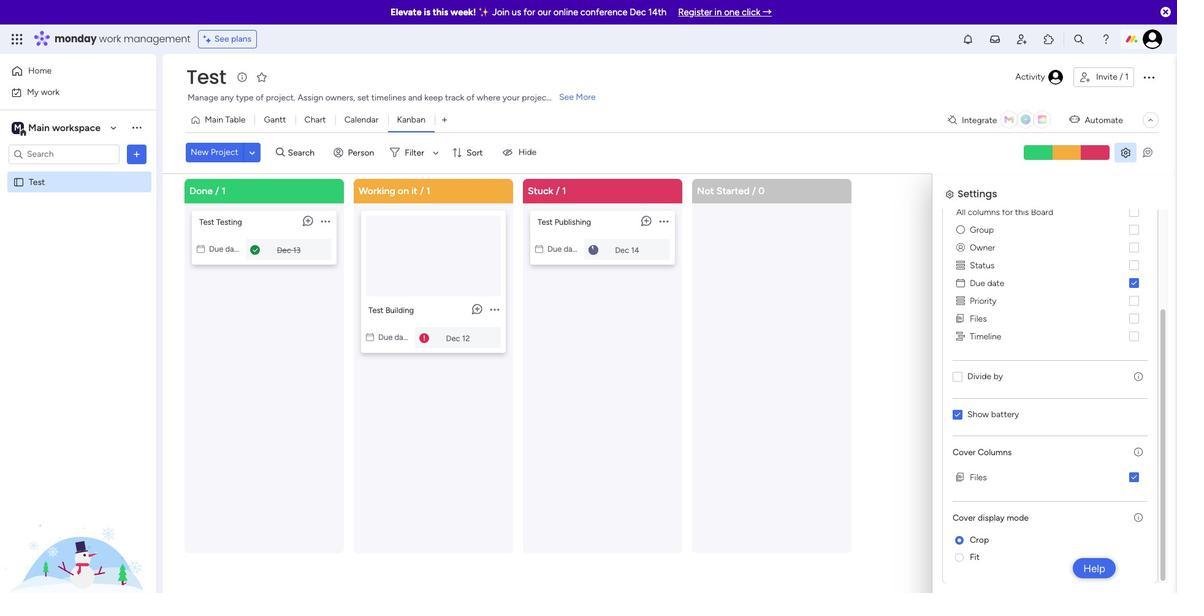 Task type: vqa. For each thing, say whether or not it's contained in the screenshot.
the you
no



Task type: describe. For each thing, give the bounding box(es) containing it.
project
[[211, 147, 238, 158]]

files for small timeline column outline image
[[970, 314, 987, 324]]

/ for invite
[[1120, 72, 1123, 82]]

dapulse person column image
[[956, 402, 964, 415]]

done / 1
[[189, 185, 226, 196]]

owner for dapulse person column image
[[970, 242, 995, 253]]

building
[[385, 306, 414, 315]]

elevate is this week! ✨ join us for our online conference dec 14th
[[390, 7, 666, 18]]

us
[[512, 7, 521, 18]]

1 vertical spatial by
[[993, 532, 1002, 542]]

filter
[[405, 148, 424, 158]]

14th
[[648, 7, 666, 18]]

due date for dec 13
[[209, 244, 241, 253]]

0 vertical spatial by
[[994, 371, 1003, 382]]

main for main workspace
[[28, 122, 50, 133]]

2 v2 file column image from the top
[[956, 471, 965, 484]]

week!
[[450, 7, 476, 18]]

activity button
[[1010, 67, 1068, 87]]

calendar
[[344, 115, 379, 125]]

status option for dapulse person column icon
[[952, 417, 1148, 435]]

sort button
[[447, 143, 490, 163]]

2 of from the left
[[466, 93, 475, 103]]

invite members image
[[1016, 33, 1028, 45]]

show
[[967, 409, 989, 420]]

help image
[[1100, 33, 1112, 45]]

date for dec 14
[[564, 244, 580, 253]]

0 vertical spatial v2 calendar view small outline image
[[197, 244, 205, 253]]

v2 info image
[[1134, 372, 1143, 382]]

v2 search image
[[276, 146, 285, 160]]

main for main table
[[205, 115, 223, 125]]

13
[[293, 245, 301, 254]]

small timeline column outline image
[[956, 491, 964, 504]]

test list box
[[0, 169, 156, 358]]

lottie animation image
[[0, 470, 156, 593]]

manage
[[188, 93, 218, 103]]

v2 file column image inside 'files' option
[[956, 312, 965, 325]]

all columns for this board for dapulse person column icon
[[956, 368, 1053, 378]]

calendar button
[[335, 110, 388, 130]]

new
[[191, 147, 209, 158]]

not
[[697, 185, 714, 196]]

test inside list box
[[29, 177, 45, 187]]

small timeline column outline image
[[956, 330, 965, 343]]

test publishing
[[538, 217, 591, 227]]

testing
[[216, 217, 242, 227]]

invite
[[1096, 72, 1117, 82]]

kanban inside kanban button
[[397, 115, 425, 125]]

due date option for dapulse person column image's the status option v2 status outline icon
[[953, 274, 1148, 292]]

due for dec 13
[[209, 244, 223, 253]]

hide button
[[494, 143, 544, 163]]

columns for the top group
[[968, 207, 1000, 217]]

1 vertical spatial group
[[952, 382, 1148, 506]]

due date down show battery
[[969, 439, 1004, 449]]

owner option for dapulse person column image's the status option v2 status outline icon
[[953, 239, 1148, 257]]

conference
[[580, 7, 628, 18]]

register in one click → link
[[678, 7, 772, 18]]

dapulse person column image
[[956, 241, 965, 254]]

v2 sun outline image for dapulse person column icon "group" "option"
[[956, 384, 964, 397]]

hide
[[518, 147, 537, 158]]

14
[[631, 245, 639, 254]]

1 vertical spatial status
[[985, 298, 1009, 309]]

assign
[[298, 93, 323, 103]]

apps image
[[1043, 33, 1055, 45]]

set
[[357, 93, 369, 103]]

project.
[[266, 93, 295, 103]]

workspace options image
[[131, 122, 143, 134]]

filter button
[[385, 143, 443, 163]]

new project button
[[186, 143, 243, 163]]

test testing
[[199, 217, 242, 227]]

card columns
[[952, 342, 1007, 353]]

due for dec 12
[[378, 333, 393, 342]]

2 vertical spatial kanban
[[952, 270, 981, 281]]

1 vertical spatial settings
[[957, 205, 997, 219]]

0 vertical spatial settings
[[958, 187, 997, 201]]

kanban column
[[952, 270, 1013, 281]]

home
[[28, 66, 52, 76]]

dec for dec 14
[[615, 245, 629, 254]]

group for v2 sun outline image corresponding to "group" "option" for dapulse person column image
[[970, 225, 994, 235]]

options image
[[131, 148, 143, 160]]

Test field
[[183, 63, 229, 91]]

new project
[[191, 147, 238, 158]]

date for dec 12
[[394, 333, 411, 342]]

join
[[492, 7, 510, 18]]

v2 status outline image for dapulse person column image's the status option
[[956, 259, 965, 272]]

dec 13
[[277, 245, 301, 254]]

test for test publishing
[[538, 217, 553, 227]]

this for the top group
[[1015, 207, 1029, 217]]

see more
[[559, 92, 596, 102]]

priority
[[970, 296, 996, 306]]

add to favorites image
[[256, 71, 268, 83]]

Search in workspace field
[[26, 147, 102, 161]]

my work
[[27, 87, 60, 97]]

/ right it
[[420, 185, 424, 196]]

all columns for this board for dapulse person column image
[[956, 207, 1053, 217]]

add view image
[[442, 116, 447, 125]]

v2 calendar view small outline image for dec 12
[[366, 333, 374, 342]]

12
[[462, 333, 470, 343]]

0
[[758, 185, 765, 196]]

1 vertical spatial divide by
[[967, 532, 1002, 542]]

1 vertical spatial divide
[[967, 532, 991, 542]]

card
[[952, 342, 971, 353]]

main table
[[205, 115, 245, 125]]

angle down image
[[249, 148, 255, 157]]

one
[[724, 7, 740, 18]]

columns for card columns
[[973, 342, 1007, 353]]

chart
[[304, 115, 326, 125]]

all for v2 sun outline image related to dapulse person column icon "group" "option"
[[956, 368, 965, 378]]

inbox image
[[989, 33, 1001, 45]]

track
[[445, 93, 464, 103]]

cover columns
[[953, 447, 1012, 458]]

public board image
[[13, 176, 25, 188]]

see more link
[[558, 91, 597, 104]]

options image for test publishing
[[659, 211, 669, 232]]

due date for dec 12
[[378, 333, 411, 342]]

status for v2 sun outline image related to dapulse person column icon "group" "option"
[[969, 421, 994, 431]]

monday
[[55, 32, 97, 46]]

your
[[503, 93, 520, 103]]

main workspace
[[28, 122, 101, 133]]

james peterson image
[[1143, 29, 1162, 49]]

test up "manage"
[[186, 63, 226, 91]]

done
[[189, 185, 213, 196]]

board for dapulse person column image
[[1031, 207, 1053, 217]]

stands.
[[552, 93, 579, 103]]

date for dec 13
[[225, 244, 241, 253]]

timeline option for v2 file column image within 'files' option
[[953, 328, 1148, 345]]

stuck
[[528, 185, 553, 196]]

stuck / 1
[[528, 185, 566, 196]]

display
[[978, 513, 1005, 523]]

main content containing settings
[[162, 74, 1177, 593]]

✨
[[478, 7, 490, 18]]

date up priority
[[987, 278, 1004, 288]]

notifications image
[[962, 33, 974, 45]]

group option for dapulse person column icon
[[952, 382, 1148, 400]]

activity
[[1015, 72, 1045, 82]]

1 vertical spatial kanban
[[952, 242, 981, 252]]

due down show
[[969, 439, 984, 449]]

v2 file column image
[[956, 473, 964, 486]]

m
[[14, 122, 21, 133]]

keep
[[424, 93, 443, 103]]

0 vertical spatial for
[[523, 7, 535, 18]]

crop
[[970, 535, 989, 545]]

invite / 1
[[1096, 72, 1129, 82]]

table
[[225, 115, 245, 125]]



Task type: locate. For each thing, give the bounding box(es) containing it.
0 vertical spatial all
[[956, 207, 966, 217]]

main left table
[[205, 115, 223, 125]]

v2 info image
[[1134, 270, 1143, 281], [1134, 447, 1143, 458], [1134, 513, 1143, 523]]

gantt button
[[255, 110, 295, 130]]

v2 info image for cover columns
[[1134, 447, 1143, 458]]

1 vertical spatial v2 status outline image
[[956, 420, 964, 433]]

all columns for this board up dapulse person column image
[[956, 207, 1053, 217]]

0 vertical spatial status
[[970, 260, 994, 271]]

0 horizontal spatial work
[[41, 87, 60, 97]]

timeline up cover display mode
[[969, 492, 1001, 502]]

show battery
[[967, 409, 1019, 420]]

test for test testing
[[199, 217, 214, 227]]

dec for dec 12
[[446, 333, 460, 343]]

group
[[953, 221, 1148, 345], [952, 382, 1148, 506]]

options image
[[1141, 70, 1156, 85], [321, 211, 330, 232], [659, 211, 669, 232], [490, 299, 499, 320]]

due date option for dapulse person column icon's the status option's v2 status outline icon
[[952, 435, 1148, 453]]

owners,
[[325, 93, 355, 103]]

due date down test building
[[378, 333, 411, 342]]

owner option
[[953, 239, 1148, 257], [952, 400, 1148, 417]]

sort
[[466, 148, 483, 158]]

0 vertical spatial timeline option
[[953, 328, 1148, 345]]

1 vertical spatial timeline option
[[952, 488, 1148, 506]]

v2 file column image down v2 status outline image
[[956, 312, 965, 325]]

columns down show battery
[[978, 447, 1012, 458]]

timeline option up mode
[[952, 488, 1148, 506]]

person
[[348, 148, 374, 158]]

1 vertical spatial all
[[956, 368, 965, 378]]

divide up fit
[[967, 532, 991, 542]]

0 horizontal spatial main
[[28, 122, 50, 133]]

v2 calendar view small outline image
[[197, 244, 205, 253], [956, 277, 965, 290], [956, 438, 964, 450]]

Search field
[[285, 144, 322, 161]]

group option for dapulse person column image
[[953, 221, 1148, 239]]

test left 'testing'
[[199, 217, 214, 227]]

due for dec 14
[[547, 244, 562, 253]]

integrate
[[962, 115, 997, 125]]

divide by down card columns
[[967, 371, 1003, 382]]

0 vertical spatial board
[[1031, 207, 1053, 217]]

cover down small timeline column outline icon
[[953, 513, 976, 523]]

v2 overdue deadline image
[[419, 332, 429, 344]]

1 horizontal spatial of
[[466, 93, 475, 103]]

1 vertical spatial v2 sun outline image
[[956, 384, 964, 397]]

on
[[398, 185, 409, 196]]

group for v2 sun outline image related to dapulse person column icon "group" "option"
[[969, 385, 993, 396]]

0 horizontal spatial v2 calendar view small outline image
[[366, 333, 374, 342]]

divide by
[[967, 371, 1003, 382], [967, 532, 1002, 542]]

mode
[[1007, 513, 1029, 523]]

1 vertical spatial group
[[969, 385, 993, 396]]

/ for done
[[215, 185, 219, 196]]

1 vertical spatial work
[[41, 87, 60, 97]]

column
[[983, 270, 1013, 281]]

where
[[477, 93, 500, 103]]

due date option
[[953, 274, 1148, 292], [952, 435, 1148, 453]]

0 vertical spatial all columns for this board
[[956, 207, 1053, 217]]

0 vertical spatial group option
[[953, 221, 1148, 239]]

3 v2 info image from the top
[[1134, 513, 1143, 523]]

1 v2 file column image from the top
[[956, 312, 965, 325]]

v2 status outline image
[[956, 295, 965, 307]]

v2 status outline image down dapulse person column icon
[[956, 420, 964, 433]]

1 vertical spatial test group
[[952, 364, 1148, 506]]

columns right card
[[973, 342, 1007, 353]]

kanban button
[[388, 110, 435, 130]]

0 vertical spatial owner
[[970, 242, 995, 253]]

owner for dapulse person column icon
[[969, 403, 995, 414]]

work right 'my' on the top of page
[[41, 87, 60, 97]]

monday work management
[[55, 32, 190, 46]]

v2 calendar view small outline image down the test publishing
[[535, 244, 543, 253]]

options image for test building
[[490, 299, 499, 320]]

main inside workspace selection element
[[28, 122, 50, 133]]

1 v2 info image from the top
[[1134, 270, 1143, 281]]

1 right stuck
[[562, 185, 566, 196]]

timeline for small timeline column outline image
[[970, 331, 1001, 342]]

1 vertical spatial columns
[[967, 368, 999, 378]]

0 vertical spatial see
[[214, 34, 229, 44]]

person button
[[328, 143, 382, 163]]

v2 file column image
[[956, 312, 965, 325], [956, 471, 965, 484]]

lottie animation element
[[0, 470, 156, 593]]

0 vertical spatial group
[[970, 225, 994, 235]]

columns
[[968, 207, 1000, 217], [967, 368, 999, 378]]

type
[[236, 93, 253, 103]]

1 right invite on the right of page
[[1125, 72, 1129, 82]]

columns for bottommost group
[[967, 368, 999, 378]]

/ inside button
[[1120, 72, 1123, 82]]

due down test testing
[[209, 244, 223, 253]]

1 right done
[[222, 185, 226, 196]]

status for v2 sun outline image corresponding to "group" "option" for dapulse person column image
[[970, 260, 994, 271]]

kanban down and
[[397, 115, 425, 125]]

1 vertical spatial columns
[[978, 447, 1012, 458]]

0 vertical spatial due date option
[[953, 274, 1148, 292]]

1 vertical spatial v2 info image
[[1134, 447, 1143, 458]]

status up priority
[[970, 260, 994, 271]]

started
[[716, 185, 750, 196]]

v2 calendar view small outline image for the top group
[[956, 277, 965, 290]]

v2 sun outline image up dapulse person column icon
[[956, 384, 964, 397]]

home button
[[7, 61, 132, 81]]

see left plans
[[214, 34, 229, 44]]

0 vertical spatial columns
[[968, 207, 1000, 217]]

/ left 0
[[752, 185, 756, 196]]

all
[[956, 207, 966, 217], [956, 368, 965, 378]]

0 vertical spatial test group
[[953, 203, 1148, 345]]

v2 calendar view small outline image for bottommost group
[[956, 438, 964, 450]]

1 vertical spatial owner
[[969, 403, 995, 414]]

1 vertical spatial for
[[1002, 207, 1013, 217]]

/ for stuck
[[556, 185, 560, 196]]

dec 12
[[446, 333, 470, 343]]

0 vertical spatial v2 info image
[[1134, 270, 1143, 281]]

for for the top group
[[1002, 207, 1013, 217]]

2 v2 info image from the top
[[1134, 447, 1143, 458]]

0 vertical spatial owner option
[[953, 239, 1148, 257]]

invite / 1 button
[[1073, 67, 1134, 87]]

dec left 14
[[615, 245, 629, 254]]

v2 info image for cover display mode
[[1134, 513, 1143, 523]]

v2 status outline image
[[956, 259, 965, 272], [956, 420, 964, 433]]

1 vertical spatial group option
[[952, 382, 1148, 400]]

row group containing done
[[182, 179, 859, 593]]

1 inside button
[[1125, 72, 1129, 82]]

board for dapulse person column icon
[[1030, 368, 1053, 378]]

by down card columns
[[994, 371, 1003, 382]]

dec for dec 13
[[277, 245, 291, 254]]

0 vertical spatial v2 calendar view small outline image
[[535, 244, 543, 253]]

kanban up v2 status outline image
[[952, 270, 981, 281]]

register in one click →
[[678, 7, 772, 18]]

0 vertical spatial kanban
[[397, 115, 425, 125]]

0 vertical spatial group
[[953, 221, 1148, 345]]

option
[[0, 171, 156, 173]]

timeline for small timeline column outline icon
[[969, 492, 1001, 502]]

1 horizontal spatial work
[[99, 32, 121, 46]]

status down column
[[985, 298, 1009, 309]]

/ right stuck
[[556, 185, 560, 196]]

timeline up card columns
[[970, 331, 1001, 342]]

work inside button
[[41, 87, 60, 97]]

group
[[970, 225, 994, 235], [969, 385, 993, 396]]

v2 status outline image down dapulse person column image
[[956, 259, 965, 272]]

search everything image
[[1073, 33, 1085, 45]]

workspace selection element
[[12, 120, 102, 136]]

files option for small timeline column outline image
[[953, 310, 1148, 328]]

0 vertical spatial cover
[[953, 447, 976, 458]]

dec left 12
[[446, 333, 460, 343]]

dec
[[630, 7, 646, 18], [277, 245, 291, 254], [615, 245, 629, 254], [446, 333, 460, 343]]

0 horizontal spatial see
[[214, 34, 229, 44]]

→
[[763, 7, 772, 18]]

date down publishing
[[564, 244, 580, 253]]

test for test building
[[368, 306, 383, 315]]

work for my
[[41, 87, 60, 97]]

0 vertical spatial divide by
[[967, 371, 1003, 382]]

1 vertical spatial this
[[1015, 207, 1029, 217]]

v2 calendar view small outline image up v2 status outline image
[[956, 277, 965, 290]]

2 cover from the top
[[953, 513, 976, 523]]

v2 calendar view small outline image down dapulse person column icon
[[956, 438, 964, 450]]

1 vertical spatial board
[[1030, 368, 1053, 378]]

1 vertical spatial v2 calendar view small outline image
[[956, 277, 965, 290]]

group up show
[[969, 385, 993, 396]]

1 vertical spatial due date option
[[952, 435, 1148, 453]]

due down the test publishing
[[547, 244, 562, 253]]

due
[[209, 244, 223, 253], [547, 244, 562, 253], [970, 278, 985, 288], [378, 333, 393, 342], [969, 439, 984, 449]]

arrow down image
[[428, 145, 443, 160]]

click
[[742, 7, 760, 18]]

status option
[[953, 257, 1148, 274], [952, 417, 1148, 435]]

test building
[[368, 306, 414, 315]]

is
[[424, 7, 430, 18]]

0 horizontal spatial of
[[256, 93, 264, 103]]

2 vertical spatial status
[[969, 421, 994, 431]]

0 vertical spatial v2 status outline image
[[956, 259, 965, 272]]

main inside main table button
[[205, 115, 223, 125]]

owner right dapulse person column icon
[[969, 403, 995, 414]]

option group inside main content
[[953, 534, 1148, 569]]

v2 done deadline image
[[250, 244, 260, 256]]

columns
[[973, 342, 1007, 353], [978, 447, 1012, 458]]

all up dapulse person column image
[[956, 207, 966, 217]]

options image for test testing
[[321, 211, 330, 232]]

automate
[[1085, 115, 1123, 125]]

by right crop
[[993, 532, 1002, 542]]

divide down card columns
[[967, 371, 991, 382]]

publishing
[[555, 217, 591, 227]]

working on it / 1
[[359, 185, 430, 196]]

of right track
[[466, 93, 475, 103]]

test group
[[953, 203, 1148, 345], [952, 364, 1148, 506]]

1 vertical spatial v2 calendar view small outline image
[[366, 333, 374, 342]]

0 vertical spatial divide
[[967, 371, 991, 382]]

select product image
[[11, 33, 23, 45]]

1 vertical spatial v2 file column image
[[956, 471, 965, 484]]

2 vertical spatial v2 calendar view small outline image
[[956, 438, 964, 450]]

0 vertical spatial timeline
[[970, 331, 1001, 342]]

date
[[225, 244, 241, 253], [564, 244, 580, 253], [987, 278, 1004, 288], [394, 333, 411, 342], [987, 439, 1004, 449]]

timeline option for v2 file column icon
[[952, 488, 1148, 506]]

timelines
[[371, 93, 406, 103]]

owner right dapulse person column image
[[970, 242, 995, 253]]

v2 info image for kanban column
[[1134, 270, 1143, 281]]

v2 sun outline image
[[956, 223, 965, 236], [956, 384, 964, 397]]

cover up v2 file column icon
[[953, 447, 976, 458]]

1 of from the left
[[256, 93, 264, 103]]

1 for done / 1
[[222, 185, 226, 196]]

row group
[[182, 179, 859, 593]]

0 vertical spatial status option
[[953, 257, 1148, 274]]

group up kanban column
[[970, 225, 994, 235]]

any
[[220, 93, 234, 103]]

1 cover from the top
[[953, 447, 976, 458]]

divide
[[967, 371, 991, 382], [967, 532, 991, 542]]

all columns for this board down card columns
[[956, 368, 1053, 378]]

main
[[205, 115, 223, 125], [28, 122, 50, 133]]

2 vertical spatial for
[[1001, 368, 1012, 378]]

timeline option down priority option
[[953, 328, 1148, 345]]

status down show
[[969, 421, 994, 431]]

of right 'type'
[[256, 93, 264, 103]]

v2 status outline image for dapulse person column icon's the status option
[[956, 420, 964, 433]]

dapulse integrations image
[[948, 116, 957, 125]]

test
[[186, 63, 226, 91], [29, 177, 45, 187], [199, 217, 214, 227], [538, 217, 553, 227], [368, 306, 383, 315]]

columns for cover columns
[[978, 447, 1012, 458]]

files option for small timeline column outline icon
[[952, 471, 1148, 488]]

files for small timeline column outline icon
[[969, 474, 986, 485]]

test left publishing
[[538, 217, 553, 227]]

date left "v2 done deadline" icon
[[225, 244, 241, 253]]

0 vertical spatial work
[[99, 32, 121, 46]]

for for bottommost group
[[1001, 368, 1012, 378]]

option group containing crop
[[953, 534, 1148, 569]]

timeline option
[[953, 328, 1148, 345], [952, 488, 1148, 506]]

date down show battery
[[987, 439, 1004, 449]]

priority option
[[953, 292, 1148, 310]]

see for see more
[[559, 92, 574, 102]]

not started / 0
[[697, 185, 765, 196]]

2 vertical spatial this
[[1014, 368, 1028, 378]]

online
[[553, 7, 578, 18]]

v2 calendar view small outline image down test testing
[[197, 244, 205, 253]]

see
[[214, 34, 229, 44], [559, 92, 574, 102]]

1 vertical spatial owner option
[[952, 400, 1148, 417]]

v2 file column image up small timeline column outline icon
[[956, 471, 965, 484]]

/ right invite on the right of page
[[1120, 72, 1123, 82]]

work right monday
[[99, 32, 121, 46]]

cover for cover display mode
[[953, 513, 976, 523]]

status
[[970, 260, 994, 271], [985, 298, 1009, 309], [969, 421, 994, 431]]

due date
[[209, 244, 241, 253], [547, 244, 580, 253], [970, 278, 1004, 288], [378, 333, 411, 342], [969, 439, 1004, 449]]

v2 calendar view small outline image
[[535, 244, 543, 253], [366, 333, 374, 342]]

battery
[[991, 409, 1019, 420]]

working
[[359, 185, 395, 196]]

test left building
[[368, 306, 383, 315]]

see left more
[[559, 92, 574, 102]]

of
[[256, 93, 264, 103], [466, 93, 475, 103]]

kanban up kanban column
[[952, 242, 981, 252]]

workspace
[[52, 122, 101, 133]]

1 for stuck / 1
[[562, 185, 566, 196]]

1 horizontal spatial see
[[559, 92, 574, 102]]

this
[[433, 7, 448, 18], [1015, 207, 1029, 217], [1014, 368, 1028, 378]]

v2 sun outline image up dapulse person column image
[[956, 223, 965, 236]]

divide by down cover display mode
[[967, 532, 1002, 542]]

chart button
[[295, 110, 335, 130]]

1 vertical spatial status option
[[952, 417, 1148, 435]]

owner
[[970, 242, 995, 253], [969, 403, 995, 414]]

autopilot image
[[1069, 112, 1080, 127]]

date left v2 overdue deadline image
[[394, 333, 411, 342]]

dec left 14th
[[630, 7, 646, 18]]

0 vertical spatial v2 file column image
[[956, 312, 965, 325]]

due date up priority
[[970, 278, 1004, 288]]

my
[[27, 87, 39, 97]]

collapse board header image
[[1146, 115, 1156, 125]]

see plans button
[[198, 30, 257, 48]]

0 vertical spatial this
[[433, 7, 448, 18]]

elevate
[[390, 7, 422, 18]]

plans
[[231, 34, 251, 44]]

1 for invite / 1
[[1125, 72, 1129, 82]]

project
[[522, 93, 550, 103]]

1
[[1125, 72, 1129, 82], [222, 185, 226, 196], [426, 185, 430, 196], [562, 185, 566, 196]]

group option
[[953, 221, 1148, 239], [952, 382, 1148, 400]]

1 horizontal spatial main
[[205, 115, 223, 125]]

cover display mode
[[953, 513, 1029, 523]]

test right public board image
[[29, 177, 45, 187]]

v2 calendar view small outline image for dec 14
[[535, 244, 543, 253]]

this for bottommost group
[[1014, 368, 1028, 378]]

in
[[715, 7, 722, 18]]

1 vertical spatial timeline
[[969, 492, 1001, 502]]

status option for dapulse person column image
[[953, 257, 1148, 274]]

1 right it
[[426, 185, 430, 196]]

gantt
[[264, 115, 286, 125]]

due date down the test publishing
[[547, 244, 580, 253]]

see for see plans
[[214, 34, 229, 44]]

main content
[[162, 74, 1177, 593]]

v2 calendar view small outline image down test building
[[366, 333, 374, 342]]

owner option for dapulse person column icon's the status option's v2 status outline icon
[[952, 400, 1148, 417]]

0 vertical spatial columns
[[973, 342, 1007, 353]]

due date down 'testing'
[[209, 244, 241, 253]]

work for monday
[[99, 32, 121, 46]]

main right workspace image
[[28, 122, 50, 133]]

workspace image
[[12, 121, 24, 135]]

due down test building
[[378, 333, 393, 342]]

see inside button
[[214, 34, 229, 44]]

all for v2 sun outline image corresponding to "group" "option" for dapulse person column image
[[956, 207, 966, 217]]

1 horizontal spatial v2 calendar view small outline image
[[535, 244, 543, 253]]

v2 sun outline image for "group" "option" for dapulse person column image
[[956, 223, 965, 236]]

all columns for this board
[[956, 207, 1053, 217], [956, 368, 1053, 378]]

our
[[538, 7, 551, 18]]

dec 14
[[615, 245, 639, 254]]

management
[[124, 32, 190, 46]]

1 vertical spatial see
[[559, 92, 574, 102]]

1 vertical spatial cover
[[953, 513, 976, 523]]

option group
[[953, 534, 1148, 569]]

dec left '13'
[[277, 245, 291, 254]]

show board description image
[[235, 71, 249, 83]]

2 vertical spatial v2 info image
[[1134, 513, 1143, 523]]

due date for dec 14
[[547, 244, 580, 253]]

0 vertical spatial v2 sun outline image
[[956, 223, 965, 236]]

due up priority
[[970, 278, 985, 288]]

cover for cover columns
[[953, 447, 976, 458]]

help
[[1083, 562, 1105, 575]]

1 vertical spatial all columns for this board
[[956, 368, 1053, 378]]

all down card
[[956, 368, 965, 378]]

timeline
[[970, 331, 1001, 342], [969, 492, 1001, 502]]

for
[[523, 7, 535, 18], [1002, 207, 1013, 217], [1001, 368, 1012, 378]]

files option
[[953, 310, 1148, 328], [953, 469, 1148, 486], [952, 471, 1148, 488]]

settings
[[958, 187, 997, 201], [957, 205, 997, 219]]

/ right done
[[215, 185, 219, 196]]



